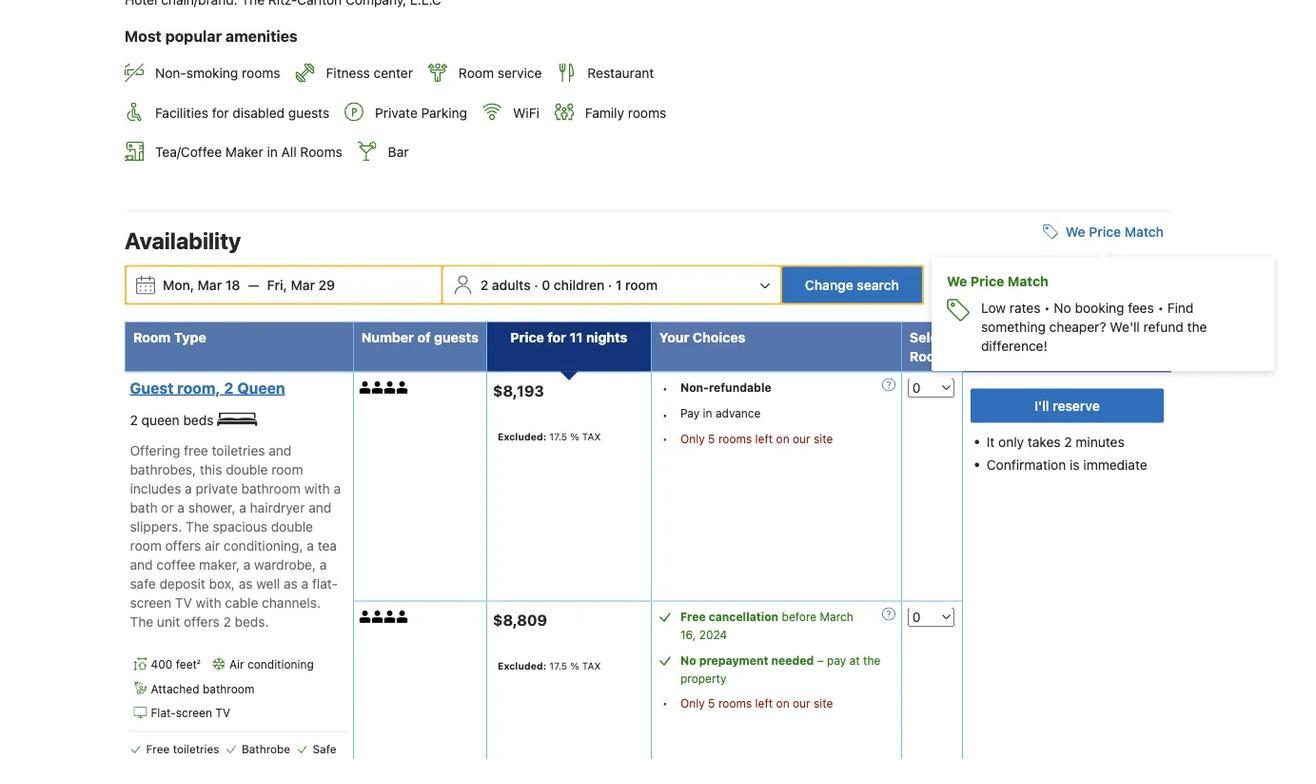 Task type: describe. For each thing, give the bounding box(es) containing it.
excluded: 17.5 % tax for $8,193
[[498, 431, 601, 442]]

wardrobe,
[[254, 557, 316, 573]]

a up flat-
[[320, 557, 327, 573]]

1 vertical spatial rooms
[[910, 349, 955, 365]]

all
[[281, 144, 297, 160]]

1 vertical spatial price
[[971, 274, 1005, 290]]

only
[[999, 435, 1024, 450]]

change
[[805, 278, 854, 293]]

takes
[[1028, 435, 1061, 450]]

2 inside guest room, 2 queen link
[[224, 379, 234, 398]]

select rooms
[[910, 330, 955, 365]]

screen inside offering free toiletries and bathrobes, this double room includes a private bathroom with a bath or a shower, a hairdryer and slippers. the spacious double room offers air conditioning, a tea and coffee maker, a wardrobe, a safe deposit box, as well as a flat- screen tv with cable channels. the unit offers 2 beds.
[[130, 595, 171, 611]]

number of guests
[[361, 330, 479, 346]]

5 for 1st more details on meals and payment options icon from the bottom
[[708, 698, 715, 711]]

2 inside 2 adults · 0 children · 1 room button
[[480, 278, 489, 293]]

rooms down advance
[[719, 433, 752, 446]]

on for 1st more details on meals and payment options icon from the bottom
[[776, 698, 790, 711]]

availability
[[125, 228, 241, 254]]

facilities
[[155, 105, 208, 121]]

18
[[225, 278, 240, 293]]

rooms down amenities at the left of page
[[242, 66, 280, 81]]

confirmation
[[987, 458, 1066, 473]]

fees
[[1128, 301, 1154, 316]]

—
[[248, 278, 259, 293]]

17.5 for $8,809
[[549, 660, 567, 672]]

difference!
[[981, 339, 1048, 355]]

feet²
[[176, 659, 201, 672]]

1 mar from the left
[[198, 278, 222, 293]]

tea/coffee maker in all rooms
[[155, 144, 342, 160]]

beds
[[183, 413, 214, 428]]

0 horizontal spatial we price match
[[947, 274, 1049, 290]]

type
[[174, 330, 206, 346]]

low rates • no booking fees •
[[981, 301, 1168, 316]]

non-smoking rooms
[[155, 66, 280, 81]]

private parking
[[375, 105, 467, 121]]

our for 1st more details on meals and payment options icon from the bottom
[[793, 698, 811, 711]]

–
[[817, 655, 824, 668]]

we price match inside dropdown button
[[1066, 224, 1164, 240]]

unit
[[157, 614, 180, 630]]

0
[[542, 278, 550, 293]]

2 vertical spatial room
[[130, 538, 162, 554]]

air conditioning
[[229, 659, 314, 672]]

1 vertical spatial bathroom
[[203, 683, 255, 696]]

1 horizontal spatial guests
[[434, 330, 479, 346]]

1 vertical spatial toiletries
[[173, 743, 219, 757]]

is
[[1070, 458, 1080, 473]]

of
[[417, 330, 431, 346]]

a left flat-
[[301, 576, 309, 592]]

number
[[361, 330, 414, 346]]

a down the conditioning,
[[243, 557, 251, 573]]

prepayment
[[699, 655, 769, 668]]

2 inside it only takes 2 minutes confirmation is immediate
[[1064, 435, 1072, 450]]

% for $8,809
[[570, 660, 579, 672]]

the inside – pay at the property
[[863, 655, 881, 668]]

disabled
[[233, 105, 285, 121]]

2 vertical spatial and
[[130, 557, 153, 573]]

private
[[196, 481, 238, 497]]

wifi
[[513, 105, 540, 121]]

i'll reserve button
[[971, 389, 1164, 424]]

pay
[[681, 408, 700, 421]]

your choices
[[660, 330, 746, 346]]

left for 1st more details on meals and payment options icon from the top of the page
[[755, 433, 773, 446]]

only for 1st more details on meals and payment options icon from the bottom
[[681, 698, 705, 711]]

1
[[616, 278, 622, 293]]

hairdryer
[[250, 500, 305, 516]]

2 as from the left
[[284, 576, 298, 592]]

children
[[554, 278, 605, 293]]

refundable
[[709, 382, 772, 395]]

toiletries inside offering free toiletries and bathrobes, this double room includes a private bathroom with a bath or a shower, a hairdryer and slippers. the spacious double room offers air conditioning, a tea and coffee maker, a wardrobe, a safe deposit box, as well as a flat- screen tv with cable channels. the unit offers 2 beds.
[[212, 443, 265, 459]]

1 horizontal spatial double
[[271, 519, 313, 535]]

a left tea
[[307, 538, 314, 554]]

includes
[[130, 481, 181, 497]]

choices
[[693, 330, 746, 346]]

on for 1st more details on meals and payment options icon from the top of the page
[[776, 433, 790, 446]]

maker,
[[199, 557, 240, 573]]

spacious
[[213, 519, 267, 535]]

it
[[987, 435, 995, 450]]

smoking
[[186, 66, 238, 81]]

2 adults · 0 children · 1 room button
[[445, 268, 778, 304]]

0 horizontal spatial no
[[681, 655, 696, 668]]

the inside find something cheaper? we'll refund the difference!
[[1187, 320, 1207, 336]]

most popular amenities
[[125, 27, 298, 45]]

for for price
[[548, 330, 566, 346]]

2024
[[699, 629, 727, 643]]

free toiletries
[[146, 743, 219, 757]]

tv inside offering free toiletries and bathrobes, this double room includes a private bathroom with a bath or a shower, a hairdryer and slippers. the spacious double room offers air conditioning, a tea and coffee maker, a wardrobe, a safe deposit box, as well as a flat- screen tv with cable channels. the unit offers 2 beds.
[[175, 595, 192, 611]]

1 horizontal spatial in
[[703, 408, 713, 421]]

2 · from the left
[[608, 278, 612, 293]]

left for 1st more details on meals and payment options icon from the bottom
[[755, 698, 773, 711]]

mon, mar 18 button
[[155, 269, 248, 303]]

guest room, 2 queen
[[130, 379, 285, 398]]

2 adults · 0 children · 1 room
[[480, 278, 658, 293]]

1 as from the left
[[239, 576, 253, 592]]

1 · from the left
[[534, 278, 538, 293]]

1 vertical spatial match
[[1008, 274, 1049, 290]]

a left private
[[185, 481, 192, 497]]

march
[[820, 611, 854, 625]]

pay in advance
[[681, 408, 761, 421]]

advance
[[716, 408, 761, 421]]

tea
[[318, 538, 337, 554]]

fitness center
[[326, 66, 413, 81]]

only 5 rooms left on our site for 1st more details on meals and payment options icon from the bottom
[[681, 698, 833, 711]]

a right or
[[177, 500, 185, 516]]

400
[[151, 659, 173, 672]]

family
[[585, 105, 624, 121]]

no prepayment needed
[[681, 655, 814, 668]]

1 vertical spatial offers
[[184, 614, 220, 630]]

room for double
[[272, 462, 303, 478]]

cancellation
[[709, 611, 779, 625]]

mon,
[[163, 278, 194, 293]]

change search button
[[782, 268, 922, 304]]

it only takes 2 minutes confirmation is immediate
[[987, 435, 1148, 473]]

0 vertical spatial rooms
[[300, 144, 342, 160]]

fri,
[[267, 278, 287, 293]]

room for room type
[[133, 330, 171, 346]]

bar
[[388, 144, 409, 160]]

queen
[[141, 413, 180, 428]]

bathrobe
[[242, 743, 290, 757]]

private
[[375, 105, 418, 121]]

parking
[[421, 105, 467, 121]]

free cancellation
[[681, 611, 779, 625]]

conditioning
[[247, 659, 314, 672]]

free
[[184, 443, 208, 459]]

service
[[498, 66, 542, 81]]

room service
[[459, 66, 542, 81]]

0 horizontal spatial we
[[947, 274, 967, 290]]

for for facilities
[[212, 105, 229, 121]]

pay
[[827, 655, 847, 668]]

excluded: for $8,193
[[498, 431, 547, 442]]

channels.
[[262, 595, 321, 611]]

17.5 for $8,193
[[549, 431, 567, 442]]



Task type: vqa. For each thing, say whether or not it's contained in the screenshot.
"Double"
yes



Task type: locate. For each thing, give the bounding box(es) containing it.
0 vertical spatial tv
[[175, 595, 192, 611]]

1 vertical spatial with
[[196, 595, 221, 611]]

0 horizontal spatial double
[[226, 462, 268, 478]]

1 horizontal spatial the
[[1187, 320, 1207, 336]]

toiletries up this
[[212, 443, 265, 459]]

1 horizontal spatial rooms
[[910, 349, 955, 365]]

fitness
[[326, 66, 370, 81]]

2 mar from the left
[[291, 278, 315, 293]]

room
[[625, 278, 658, 293], [272, 462, 303, 478], [130, 538, 162, 554]]

1 vertical spatial tv
[[215, 707, 230, 720]]

and up hairdryer
[[269, 443, 292, 459]]

match up rates
[[1008, 274, 1049, 290]]

only 5 rooms left on our site down – pay at the property at the bottom of page
[[681, 698, 833, 711]]

toiletries down flat-screen tv
[[173, 743, 219, 757]]

0 vertical spatial screen
[[130, 595, 171, 611]]

0 vertical spatial we
[[1066, 224, 1086, 240]]

0 vertical spatial and
[[269, 443, 292, 459]]

with
[[304, 481, 330, 497], [196, 595, 221, 611]]

0 vertical spatial the
[[186, 519, 209, 535]]

well
[[256, 576, 280, 592]]

1 horizontal spatial we
[[1066, 224, 1086, 240]]

no up property
[[681, 655, 696, 668]]

1 horizontal spatial the
[[186, 519, 209, 535]]

0 vertical spatial for
[[212, 105, 229, 121]]

2 up is
[[1064, 435, 1072, 450]]

1 vertical spatial 17.5
[[549, 660, 567, 672]]

1 horizontal spatial free
[[681, 611, 706, 625]]

non- for smoking
[[155, 66, 186, 81]]

1 our from the top
[[793, 433, 811, 446]]

beds.
[[235, 614, 269, 630]]

1 horizontal spatial room
[[459, 66, 494, 81]]

with down box,
[[196, 595, 221, 611]]

price
[[1089, 224, 1121, 240], [971, 274, 1005, 290], [511, 330, 544, 346]]

for left "disabled"
[[212, 105, 229, 121]]

cheaper?
[[1050, 320, 1107, 336]]

excluded: 17.5 % tax for $8,809
[[498, 660, 601, 672]]

2 more details on meals and payment options image from the top
[[882, 608, 896, 622]]

1 vertical spatial left
[[755, 698, 773, 711]]

rooms down property
[[719, 698, 752, 711]]

0 vertical spatial on
[[776, 433, 790, 446]]

5
[[708, 433, 715, 446], [708, 698, 715, 711]]

2 horizontal spatial and
[[309, 500, 332, 516]]

2 our from the top
[[793, 698, 811, 711]]

rates
[[1010, 301, 1041, 316]]

coffee
[[156, 557, 195, 573]]

occupancy image
[[360, 382, 372, 394], [397, 382, 409, 394], [372, 611, 384, 624], [384, 611, 397, 624], [397, 611, 409, 624]]

a up tea
[[334, 481, 341, 497]]

shower,
[[188, 500, 236, 516]]

2 left adults
[[480, 278, 489, 293]]

0 vertical spatial in
[[267, 144, 278, 160]]

non- up pay
[[681, 382, 709, 395]]

excluded: for $8,809
[[498, 660, 547, 672]]

1 vertical spatial excluded: 17.5 % tax
[[498, 660, 601, 672]]

free for free cancellation
[[681, 611, 706, 625]]

popular
[[165, 27, 222, 45]]

only for 1st more details on meals and payment options icon from the top of the page
[[681, 433, 705, 446]]

amenities
[[226, 27, 298, 45]]

excluded: 17.5 % tax down the $8,809
[[498, 660, 601, 672]]

bath
[[130, 500, 158, 516]]

· left 1
[[608, 278, 612, 293]]

5 down pay in advance
[[708, 433, 715, 446]]

free
[[681, 611, 706, 625], [146, 743, 170, 757]]

1 horizontal spatial as
[[284, 576, 298, 592]]

1 % from the top
[[570, 431, 579, 442]]

offering free toiletries and bathrobes, this double room includes a private bathroom with a bath or a shower, a hairdryer and slippers. the spacious double room offers air conditioning, a tea and coffee maker, a wardrobe, a safe deposit box, as well as a flat- screen tv with cable channels. the unit offers 2 beds.
[[130, 443, 341, 630]]

1 excluded: 17.5 % tax from the top
[[498, 431, 601, 442]]

400 feet²
[[151, 659, 201, 672]]

in
[[267, 144, 278, 160], [703, 408, 713, 421]]

0 horizontal spatial the
[[130, 614, 153, 630]]

the left unit
[[130, 614, 153, 630]]

mar
[[198, 278, 222, 293], [291, 278, 315, 293]]

room for 1
[[625, 278, 658, 293]]

offers
[[165, 538, 201, 554], [184, 614, 220, 630]]

0 vertical spatial offers
[[165, 538, 201, 554]]

as up cable
[[239, 576, 253, 592]]

site for 1st more details on meals and payment options icon from the bottom
[[814, 698, 833, 711]]

2 down cable
[[223, 614, 231, 630]]

1 only from the top
[[681, 433, 705, 446]]

2 site from the top
[[814, 698, 833, 711]]

tax
[[582, 431, 601, 442], [582, 660, 601, 672]]

1 vertical spatial for
[[548, 330, 566, 346]]

and up tea
[[309, 500, 332, 516]]

5 down property
[[708, 698, 715, 711]]

0 vertical spatial match
[[1125, 224, 1164, 240]]

tea/coffee
[[155, 144, 222, 160]]

2 inside offering free toiletries and bathrobes, this double room includes a private bathroom with a bath or a shower, a hairdryer and slippers. the spacious double room offers air conditioning, a tea and coffee maker, a wardrobe, a safe deposit box, as well as a flat- screen tv with cable channels. the unit offers 2 beds.
[[223, 614, 231, 630]]

2 % from the top
[[570, 660, 579, 672]]

0 horizontal spatial screen
[[130, 595, 171, 611]]

0 vertical spatial double
[[226, 462, 268, 478]]

tax for $8,809
[[582, 660, 601, 672]]

bathrobes,
[[130, 462, 196, 478]]

we price match button
[[1035, 215, 1172, 250]]

1 17.5 from the top
[[549, 431, 567, 442]]

and up the safe
[[130, 557, 153, 573]]

fri, mar 29 button
[[259, 269, 343, 303]]

price up low
[[971, 274, 1005, 290]]

1 horizontal spatial tv
[[215, 707, 230, 720]]

only 5 rooms left on our site for 1st more details on meals and payment options icon from the top of the page
[[681, 433, 833, 446]]

maker
[[225, 144, 263, 160]]

5 for 1st more details on meals and payment options icon from the top of the page
[[708, 433, 715, 446]]

1 vertical spatial and
[[309, 500, 332, 516]]

2 only 5 rooms left on our site from the top
[[681, 698, 833, 711]]

0 horizontal spatial price
[[511, 330, 544, 346]]

0 horizontal spatial the
[[863, 655, 881, 668]]

1 vertical spatial in
[[703, 408, 713, 421]]

1 vertical spatial on
[[776, 698, 790, 711]]

find
[[1168, 301, 1194, 316]]

match
[[1125, 224, 1164, 240], [1008, 274, 1049, 290]]

double up private
[[226, 462, 268, 478]]

bathroom up hairdryer
[[241, 481, 301, 497]]

1 vertical spatial %
[[570, 660, 579, 672]]

site for 1st more details on meals and payment options icon from the top of the page
[[814, 433, 833, 446]]

1 5 from the top
[[708, 433, 715, 446]]

tv down deposit
[[175, 595, 192, 611]]

0 vertical spatial site
[[814, 433, 833, 446]]

mar left 29
[[291, 278, 315, 293]]

· left 0
[[534, 278, 538, 293]]

tax for $8,193
[[582, 431, 601, 442]]

2 17.5 from the top
[[549, 660, 567, 672]]

guests right of at the top of page
[[434, 330, 479, 346]]

0 vertical spatial no
[[1054, 301, 1072, 316]]

room left service
[[459, 66, 494, 81]]

booking
[[1075, 301, 1125, 316]]

0 vertical spatial the
[[1187, 320, 1207, 336]]

price for 11 nights
[[511, 330, 628, 346]]

room left type
[[133, 330, 171, 346]]

1 vertical spatial free
[[146, 743, 170, 757]]

with up hairdryer
[[304, 481, 330, 497]]

the
[[186, 519, 209, 535], [130, 614, 153, 630]]

0 horizontal spatial ·
[[534, 278, 538, 293]]

1 vertical spatial excluded:
[[498, 660, 547, 672]]

in right pay
[[703, 408, 713, 421]]

left down – pay at the property at the bottom of page
[[755, 698, 773, 711]]

0 vertical spatial with
[[304, 481, 330, 497]]

1 vertical spatial more details on meals and payment options image
[[882, 608, 896, 622]]

rooms down select on the right top
[[910, 349, 955, 365]]

toiletries
[[212, 443, 265, 459], [173, 743, 219, 757]]

2 vertical spatial price
[[511, 330, 544, 346]]

2 horizontal spatial room
[[625, 278, 658, 293]]

offers right unit
[[184, 614, 220, 630]]

your
[[660, 330, 690, 346]]

room inside button
[[625, 278, 658, 293]]

rooms right the all
[[300, 144, 342, 160]]

price left the 11
[[511, 330, 544, 346]]

16,
[[681, 629, 696, 643]]

screen down attached bathroom
[[176, 707, 212, 720]]

immediate
[[1084, 458, 1148, 473]]

1 horizontal spatial price
[[971, 274, 1005, 290]]

2 excluded: from the top
[[498, 660, 547, 672]]

room type
[[133, 330, 206, 346]]

0 horizontal spatial guests
[[288, 105, 330, 121]]

tv down attached bathroom
[[215, 707, 230, 720]]

$8,809
[[493, 612, 547, 630]]

1 horizontal spatial screen
[[176, 707, 212, 720]]

low
[[981, 301, 1006, 316]]

1 horizontal spatial no
[[1054, 301, 1072, 316]]

in left the all
[[267, 144, 278, 160]]

1 more details on meals and payment options image from the top
[[882, 379, 896, 392]]

0 vertical spatial room
[[625, 278, 658, 293]]

price inside we price match dropdown button
[[1089, 224, 1121, 240]]

1 vertical spatial screen
[[176, 707, 212, 720]]

we up low rates • no booking fees •
[[1066, 224, 1086, 240]]

for
[[212, 105, 229, 121], [548, 330, 566, 346]]

1 horizontal spatial with
[[304, 481, 330, 497]]

0 vertical spatial 5
[[708, 433, 715, 446]]

our for 1st more details on meals and payment options icon from the top of the page
[[793, 433, 811, 446]]

2 on from the top
[[776, 698, 790, 711]]

1 horizontal spatial mar
[[291, 278, 315, 293]]

a
[[185, 481, 192, 497], [334, 481, 341, 497], [177, 500, 185, 516], [239, 500, 246, 516], [307, 538, 314, 554], [243, 557, 251, 573], [320, 557, 327, 573], [301, 576, 309, 592]]

0 horizontal spatial non-
[[155, 66, 186, 81]]

room
[[459, 66, 494, 81], [133, 330, 171, 346]]

property
[[681, 673, 727, 686]]

0 vertical spatial excluded:
[[498, 431, 547, 442]]

0 horizontal spatial in
[[267, 144, 278, 160]]

we price match up booking
[[1066, 224, 1164, 240]]

1 vertical spatial only
[[681, 698, 705, 711]]

air
[[205, 538, 220, 554]]

room down slippers.
[[130, 538, 162, 554]]

find something cheaper? we'll refund the difference!
[[981, 301, 1207, 355]]

0 vertical spatial our
[[793, 433, 811, 446]]

2 left from the top
[[755, 698, 773, 711]]

we price match up low
[[947, 274, 1049, 290]]

0 horizontal spatial and
[[130, 557, 153, 573]]

room for room service
[[459, 66, 494, 81]]

conditioning,
[[224, 538, 303, 554]]

non-
[[155, 66, 186, 81], [681, 382, 709, 395]]

non- up the 'facilities' at the left of page
[[155, 66, 186, 81]]

1 on from the top
[[776, 433, 790, 446]]

11
[[570, 330, 583, 346]]

room right 1
[[625, 278, 658, 293]]

0 horizontal spatial room
[[130, 538, 162, 554]]

price up booking
[[1089, 224, 1121, 240]]

excluded: down "$8,193"
[[498, 431, 547, 442]]

change search
[[805, 278, 899, 293]]

1 horizontal spatial room
[[272, 462, 303, 478]]

1 horizontal spatial we price match
[[1066, 224, 1164, 240]]

only down pay
[[681, 433, 705, 446]]

we'll
[[1110, 320, 1140, 336]]

2 tax from the top
[[582, 660, 601, 672]]

bathroom down air
[[203, 683, 255, 696]]

2 queen beds
[[130, 413, 217, 428]]

1 only 5 rooms left on our site from the top
[[681, 433, 833, 446]]

excluded: 17.5 % tax down "$8,193"
[[498, 431, 601, 442]]

center
[[374, 66, 413, 81]]

1 horizontal spatial ·
[[608, 278, 612, 293]]

as up channels.
[[284, 576, 298, 592]]

more details on meals and payment options image
[[882, 379, 896, 392], [882, 608, 896, 622]]

double down hairdryer
[[271, 519, 313, 535]]

1 left from the top
[[755, 433, 773, 446]]

a up the spacious
[[239, 500, 246, 516]]

non-refundable
[[681, 382, 772, 395]]

2 5 from the top
[[708, 698, 715, 711]]

only 5 rooms left on our site
[[681, 433, 833, 446], [681, 698, 833, 711]]

something
[[981, 320, 1046, 336]]

0 vertical spatial excluded: 17.5 % tax
[[498, 431, 601, 442]]

1 vertical spatial 5
[[708, 698, 715, 711]]

1 vertical spatial the
[[863, 655, 881, 668]]

queen
[[237, 379, 285, 398]]

screen down the safe
[[130, 595, 171, 611]]

1 horizontal spatial and
[[269, 443, 292, 459]]

guests up the all
[[288, 105, 330, 121]]

1 site from the top
[[814, 433, 833, 446]]

2 right "room,"
[[224, 379, 234, 398]]

0 vertical spatial free
[[681, 611, 706, 625]]

2 only from the top
[[681, 698, 705, 711]]

excluded: down the $8,809
[[498, 660, 547, 672]]

no up cheaper?
[[1054, 301, 1072, 316]]

1 vertical spatial we
[[947, 274, 967, 290]]

we inside dropdown button
[[1066, 224, 1086, 240]]

2 excluded: 17.5 % tax from the top
[[498, 660, 601, 672]]

non- for refundable
[[681, 382, 709, 395]]

mar left 18
[[198, 278, 222, 293]]

match up fees
[[1125, 224, 1164, 240]]

tv
[[175, 595, 192, 611], [215, 707, 230, 720]]

0 horizontal spatial for
[[212, 105, 229, 121]]

free down flat-
[[146, 743, 170, 757]]

0 vertical spatial room
[[459, 66, 494, 81]]

only 5 rooms left on our site down advance
[[681, 433, 833, 446]]

match inside dropdown button
[[1125, 224, 1164, 240]]

1 vertical spatial the
[[130, 614, 153, 630]]

safe
[[313, 743, 337, 757]]

0 vertical spatial non-
[[155, 66, 186, 81]]

guest
[[130, 379, 174, 398]]

this
[[200, 462, 222, 478]]

2 left queen
[[130, 413, 138, 428]]

the down find at the right
[[1187, 320, 1207, 336]]

free for free toiletries
[[146, 743, 170, 757]]

1 vertical spatial we price match
[[947, 274, 1049, 290]]

and
[[269, 443, 292, 459], [309, 500, 332, 516], [130, 557, 153, 573]]

0 vertical spatial guests
[[288, 105, 330, 121]]

2
[[480, 278, 489, 293], [224, 379, 234, 398], [130, 413, 138, 428], [1064, 435, 1072, 450], [223, 614, 231, 630]]

search
[[857, 278, 899, 293]]

screen
[[130, 595, 171, 611], [176, 707, 212, 720]]

17.5
[[549, 431, 567, 442], [549, 660, 567, 672]]

occupancy image
[[372, 382, 384, 394], [384, 382, 397, 394], [360, 611, 372, 624]]

bathroom inside offering free toiletries and bathrobes, this double room includes a private bathroom with a bath or a shower, a hairdryer and slippers. the spacious double room offers air conditioning, a tea and coffee maker, a wardrobe, a safe deposit box, as well as a flat- screen tv with cable channels. the unit offers 2 beds.
[[241, 481, 301, 497]]

only down property
[[681, 698, 705, 711]]

1 vertical spatial non-
[[681, 382, 709, 395]]

1 vertical spatial our
[[793, 698, 811, 711]]

rooms right family on the top left
[[628, 105, 667, 121]]

0 vertical spatial only 5 rooms left on our site
[[681, 433, 833, 446]]

1 vertical spatial room
[[133, 330, 171, 346]]

left down advance
[[755, 433, 773, 446]]

attached bathroom
[[151, 683, 255, 696]]

0 vertical spatial %
[[570, 431, 579, 442]]

box,
[[209, 576, 235, 592]]

offers up "coffee"
[[165, 538, 201, 554]]

for left the 11
[[548, 330, 566, 346]]

% for $8,193
[[570, 431, 579, 442]]

1 vertical spatial double
[[271, 519, 313, 535]]

the right 'at'
[[863, 655, 881, 668]]

0 vertical spatial tax
[[582, 431, 601, 442]]

2 horizontal spatial price
[[1089, 224, 1121, 240]]

bathroom
[[241, 481, 301, 497], [203, 683, 255, 696]]

or
[[161, 500, 174, 516]]

free up 16,
[[681, 611, 706, 625]]

1 tax from the top
[[582, 431, 601, 442]]

we up select on the right top
[[947, 274, 967, 290]]

room,
[[177, 379, 221, 398]]

1 vertical spatial tax
[[582, 660, 601, 672]]

0 vertical spatial only
[[681, 433, 705, 446]]

slippers.
[[130, 519, 182, 535]]

guest room, 2 queen link
[[130, 379, 342, 398]]

1 excluded: from the top
[[498, 431, 547, 442]]

room up hairdryer
[[272, 462, 303, 478]]

0 horizontal spatial match
[[1008, 274, 1049, 290]]

0 vertical spatial 17.5
[[549, 431, 567, 442]]

0 vertical spatial left
[[755, 433, 773, 446]]

the down "shower,"
[[186, 519, 209, 535]]

air
[[229, 659, 244, 672]]



